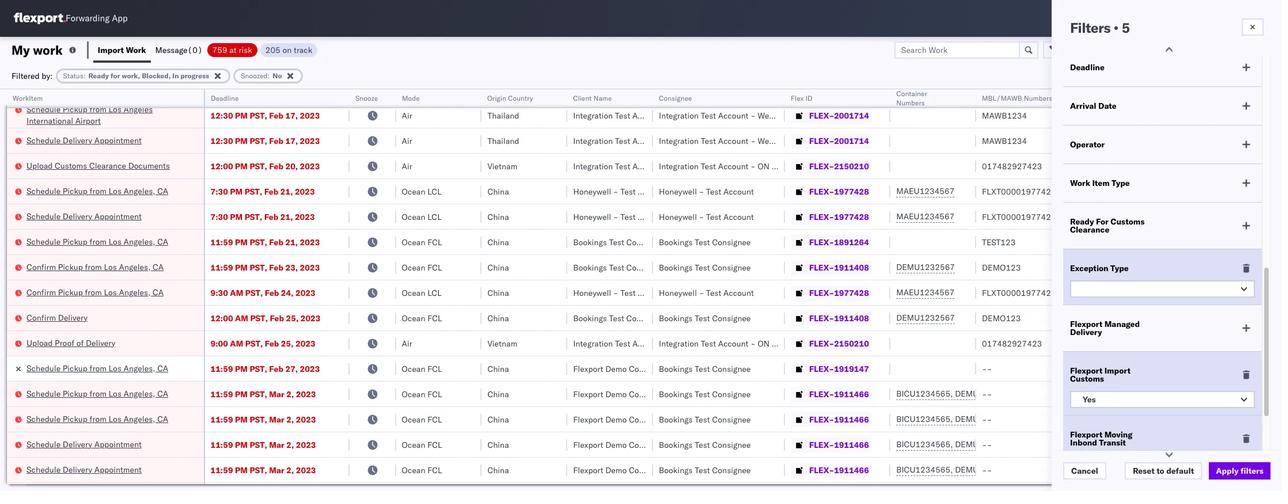 Task type: locate. For each thing, give the bounding box(es) containing it.
0 vertical spatial am
[[230, 288, 243, 298]]

5 appointment from the top
[[94, 465, 142, 475]]

1 vertical spatial vietnam
[[488, 339, 518, 349]]

consignee
[[659, 94, 692, 103], [627, 237, 665, 247], [712, 237, 751, 247], [627, 262, 665, 273], [712, 262, 751, 273], [627, 313, 665, 324], [712, 313, 751, 324], [629, 364, 668, 374], [712, 364, 751, 374], [629, 389, 668, 400], [712, 389, 751, 400], [629, 415, 668, 425], [712, 415, 751, 425], [629, 440, 668, 450], [712, 440, 751, 450], [629, 465, 668, 476], [712, 465, 751, 476]]

0 vertical spatial 2001714
[[834, 110, 869, 121]]

: left no
[[268, 71, 270, 80]]

1 schedule pickup from los angeles, ca from the top
[[27, 186, 168, 196]]

1 horizontal spatial customs
[[1071, 374, 1105, 384]]

vietnam
[[488, 161, 518, 171], [488, 339, 518, 349]]

2 mar from the top
[[269, 415, 285, 425]]

vietnam for 9:00 am pst, feb 25, 2023
[[488, 339, 518, 349]]

1 vertical spatial import
[[1105, 366, 1131, 376]]

17, up 20,
[[285, 136, 298, 146]]

flex-2150210 button
[[791, 158, 872, 174], [791, 158, 872, 174], [791, 336, 872, 352], [791, 336, 872, 352]]

-
[[629, 85, 634, 95], [751, 110, 756, 121], [751, 136, 756, 146], [665, 161, 670, 171], [751, 161, 756, 171], [614, 186, 619, 197], [699, 186, 704, 197], [614, 212, 619, 222], [699, 212, 704, 222], [1203, 237, 1208, 247], [1203, 262, 1208, 273], [614, 288, 619, 298], [699, 288, 704, 298], [1203, 313, 1208, 324], [665, 339, 670, 349], [751, 339, 756, 349], [983, 364, 988, 374], [988, 364, 993, 374], [983, 389, 988, 400], [988, 389, 993, 400], [983, 415, 988, 425], [988, 415, 993, 425], [983, 440, 988, 450], [988, 440, 993, 450], [983, 465, 988, 476], [988, 465, 993, 476], [1203, 465, 1208, 476]]

2 digital from the top
[[790, 136, 814, 146]]

1 vertical spatial confirm pickup from los angeles, ca button
[[27, 287, 164, 299]]

4 destination from the top
[[1227, 465, 1269, 476]]

customs inside button
[[55, 160, 87, 171]]

1 vertical spatial 25,
[[281, 339, 294, 349]]

1 bicu1234565, from the top
[[897, 389, 953, 399]]

numbers
[[1024, 94, 1053, 103], [897, 99, 925, 107]]

pst,
[[250, 85, 267, 95], [250, 110, 267, 121], [250, 136, 267, 146], [250, 161, 267, 171], [245, 186, 262, 197], [245, 212, 262, 222], [250, 237, 267, 247], [250, 262, 267, 273], [245, 288, 263, 298], [250, 313, 268, 324], [245, 339, 263, 349], [250, 364, 267, 374], [250, 389, 267, 400], [250, 415, 267, 425], [250, 440, 267, 450], [250, 465, 267, 476]]

am for 12:00
[[235, 313, 248, 324]]

2001714 down "1988285"
[[834, 110, 869, 121]]

1 schedule delivery appointment from the top
[[27, 84, 142, 95]]

1 integration test account - western digital from the top
[[659, 110, 814, 121]]

air for documents
[[402, 161, 412, 171]]

1 jaehyung from the top
[[1147, 237, 1181, 247]]

1 horizontal spatial work
[[1071, 178, 1091, 188]]

1 vertical spatial 7:30 pm pst, feb 21, 2023
[[211, 212, 315, 222]]

4 ocean fcl from the top
[[402, 364, 442, 374]]

demo123 for 11:59 pm pst, feb 23, 2023
[[983, 262, 1021, 273]]

1 digital from the top
[[790, 110, 814, 121]]

flex-1919147 button
[[791, 361, 872, 377], [791, 361, 872, 377]]

1 vertical spatial confirm pickup from los angeles, ca link
[[27, 287, 164, 298]]

container numbers
[[897, 89, 928, 107]]

1 7:30 from the top
[[211, 186, 228, 197]]

0 vertical spatial integration test account - western digital
[[659, 110, 814, 121]]

1977428 for schedule pickup from los angeles, ca
[[834, 186, 869, 197]]

0 vertical spatial 25,
[[286, 313, 299, 324]]

0 horizontal spatial otter
[[573, 85, 592, 95]]

0 horizontal spatial import
[[98, 45, 124, 55]]

0 vertical spatial 7:30 pm pst, feb 21, 2023
[[211, 186, 315, 197]]

--
[[983, 364, 993, 374], [983, 389, 993, 400], [983, 415, 993, 425], [983, 440, 993, 450], [983, 465, 993, 476]]

arrival
[[1071, 101, 1097, 111]]

delivery for fifth schedule delivery appointment button from the top of the page
[[63, 465, 92, 475]]

3 maeu1234567 from the top
[[897, 288, 955, 298]]

clearance
[[89, 160, 126, 171], [1071, 225, 1110, 235]]

confirm pickup from los angeles, ca
[[27, 262, 164, 272], [27, 287, 164, 298]]

1911408 up 1919147
[[834, 313, 869, 324]]

0 vertical spatial ready
[[88, 71, 109, 80]]

resize handle column header
[[190, 89, 204, 492], [336, 89, 350, 492], [382, 89, 396, 492], [468, 89, 482, 492], [554, 89, 568, 492], [640, 89, 653, 492], [772, 89, 785, 492], [877, 89, 891, 492], [963, 89, 977, 492], [1128, 89, 1142, 492], [1214, 89, 1228, 492], [1253, 89, 1267, 492]]

destination for 11:59 pm pst, mar 2, 2023
[[1227, 465, 1269, 476]]

11 ocean from the top
[[402, 440, 426, 450]]

flxt00001977428a for confirm pickup from los angeles, ca
[[983, 288, 1062, 298]]

am
[[230, 288, 243, 298], [235, 313, 248, 324], [230, 339, 243, 349]]

11 schedule from the top
[[27, 465, 61, 475]]

1977428 for confirm pickup from los angeles, ca
[[834, 288, 869, 298]]

mawb1234 for schedule pickup from los angeles international airport
[[983, 110, 1028, 121]]

arrival date
[[1071, 101, 1117, 111]]

2 upload from the top
[[27, 338, 53, 348]]

0 vertical spatial 12:30
[[211, 110, 233, 121]]

7 ocean fcl from the top
[[402, 440, 442, 450]]

upload inside button
[[27, 160, 53, 171]]

1 vertical spatial ready
[[1071, 217, 1095, 227]]

8 china from the top
[[488, 364, 509, 374]]

destination for 12:00 am pst, feb 25, 2023
[[1227, 313, 1269, 324]]

work,
[[122, 71, 140, 80]]

ocean lcl
[[402, 85, 442, 95], [402, 186, 442, 197], [402, 212, 442, 222], [402, 288, 442, 298]]

2 bicu1234565, from the top
[[897, 414, 953, 425]]

0 horizontal spatial work
[[126, 45, 146, 55]]

1 vertical spatial thailand
[[488, 136, 519, 146]]

3 confirm from the top
[[27, 313, 56, 323]]

otter for otter products - test account
[[573, 85, 592, 95]]

1 1911466 from the top
[[834, 389, 869, 400]]

los
[[109, 104, 122, 114], [109, 186, 122, 196], [109, 237, 122, 247], [104, 262, 117, 272], [104, 287, 117, 298], [109, 363, 122, 374], [109, 389, 122, 399], [109, 414, 122, 424]]

integration test account - western digital down llc
[[659, 110, 814, 121]]

flex-1911408
[[810, 262, 869, 273], [810, 313, 869, 324]]

1 vertical spatial work
[[1071, 178, 1091, 188]]

0 vertical spatial flxt00001977428a
[[983, 186, 1062, 197]]

16,
[[285, 85, 298, 95]]

1 appointment from the top
[[94, 84, 142, 95]]

confirm pickup from los angeles, ca link
[[27, 261, 164, 273], [27, 287, 164, 298]]

2023
[[300, 85, 320, 95], [300, 110, 320, 121], [300, 136, 320, 146], [300, 161, 320, 171], [295, 186, 315, 197], [295, 212, 315, 222], [300, 237, 320, 247], [300, 262, 320, 273], [296, 288, 316, 298], [301, 313, 321, 324], [296, 339, 316, 349], [300, 364, 320, 374], [296, 389, 316, 400], [296, 415, 316, 425], [296, 440, 316, 450], [296, 465, 316, 476]]

1911466
[[834, 389, 869, 400], [834, 415, 869, 425], [834, 440, 869, 450], [834, 465, 869, 476]]

1 vertical spatial digital
[[790, 136, 814, 146]]

flex-2150210 for 12:00 pm pst, feb 20, 2023
[[810, 161, 869, 171]]

1 vertical spatial 12:00
[[211, 313, 233, 324]]

12:30 pm pst, feb 17, 2023 up 12:00 pm pst, feb 20, 2023
[[211, 136, 320, 146]]

0 vertical spatial 7:30
[[211, 186, 228, 197]]

1 schedule delivery appointment button from the top
[[27, 84, 142, 97]]

customs right for
[[1111, 217, 1145, 227]]

2 thailand from the top
[[488, 136, 519, 146]]

flex-1977428 button
[[791, 184, 872, 200], [791, 184, 872, 200], [791, 209, 872, 225], [791, 209, 872, 225], [791, 285, 872, 301], [791, 285, 872, 301]]

jaehyung for 12:00 am pst, feb 25, 2023
[[1147, 313, 1181, 324]]

lcl for schedule pickup from los angeles, ca
[[428, 186, 442, 197]]

5 ocean from the top
[[402, 262, 426, 273]]

feb down deadline button
[[269, 110, 284, 121]]

0 vertical spatial 1911408
[[834, 262, 869, 273]]

3 schedule pickup from los angeles, ca from the top
[[27, 363, 168, 374]]

customs for ready for customs clearance
[[1111, 217, 1145, 227]]

no
[[273, 71, 282, 80]]

maeu1234567 for schedule pickup from los angeles, ca
[[897, 186, 955, 196]]

0 vertical spatial import
[[98, 45, 124, 55]]

filters
[[1241, 466, 1264, 477]]

work left item
[[1071, 178, 1091, 188]]

upload
[[27, 160, 53, 171], [27, 338, 53, 348]]

western for schedule pickup from los angeles international airport
[[758, 110, 788, 121]]

0 horizontal spatial numbers
[[897, 99, 925, 107]]

25, down 24,
[[286, 313, 299, 324]]

resize handle column header for deadline
[[336, 89, 350, 492]]

1 vertical spatial deadline
[[211, 94, 239, 103]]

2 age from the top
[[1271, 262, 1283, 273]]

type
[[1112, 178, 1130, 188], [1111, 263, 1129, 274]]

schedule pickup from los angeles, ca for first the schedule pickup from los angeles, ca link from the bottom of the page
[[27, 414, 168, 424]]

12:30 up 12:00 pm pst, feb 20, 2023
[[211, 136, 233, 146]]

1 vertical spatial flxt00001977428a
[[983, 212, 1062, 222]]

1 vertical spatial flex-2150210
[[810, 339, 869, 349]]

2 appointment from the top
[[94, 135, 142, 145]]

2 flex-1911466 from the top
[[810, 415, 869, 425]]

17, down 16,
[[285, 110, 298, 121]]

1 vertical spatial clearance
[[1071, 225, 1110, 235]]

integration for upload proof of delivery
[[659, 339, 699, 349]]

age
[[1271, 237, 1283, 247], [1271, 262, 1283, 273], [1271, 313, 1283, 324], [1271, 465, 1283, 476]]

confirm for 11:59 pm pst, feb 23, 2023
[[27, 262, 56, 272]]

work
[[33, 42, 63, 58]]

9 ocean from the top
[[402, 389, 426, 400]]

1 vertical spatial 2150210
[[834, 339, 869, 349]]

7:30 pm pst, feb 21, 2023 up 11:59 pm pst, feb 21, 2023
[[211, 212, 315, 222]]

9 resize handle column header from the left
[[963, 89, 977, 492]]

7:30 pm pst, feb 21, 2023
[[211, 186, 315, 197], [211, 212, 315, 222]]

1 vertical spatial customs
[[1111, 217, 1145, 227]]

0 vertical spatial 21,
[[280, 186, 293, 197]]

0 horizontal spatial ready
[[88, 71, 109, 80]]

2 vertical spatial customs
[[1071, 374, 1105, 384]]

schedule pickup from los angeles, ca for fourth the schedule pickup from los angeles, ca link from the top of the page
[[27, 389, 168, 399]]

0 vertical spatial customs
[[55, 160, 87, 171]]

25, up the 27,
[[281, 339, 294, 349]]

2 demo from the top
[[606, 389, 627, 400]]

upload for upload proof of delivery
[[27, 338, 53, 348]]

managed
[[1105, 319, 1140, 330]]

3 schedule pickup from los angeles, ca link from the top
[[27, 363, 168, 374]]

air
[[402, 110, 412, 121], [402, 136, 412, 146], [402, 161, 412, 171], [402, 339, 412, 349]]

digital for schedule delivery appointment
[[790, 136, 814, 146]]

schedule delivery appointment link for 11:59 pm pst, feb 16, 2023
[[27, 84, 142, 95]]

0 vertical spatial confirm pickup from los angeles, ca
[[27, 262, 164, 272]]

flex-1911408 down flex-1891264
[[810, 262, 869, 273]]

0 vertical spatial confirm pickup from los angeles, ca button
[[27, 261, 164, 274]]

1 flex-2150210 from the top
[[810, 161, 869, 171]]

3 flex-1977428 from the top
[[810, 288, 869, 298]]

import work button
[[93, 37, 151, 63]]

flex-1911408 up flex-1919147
[[810, 313, 869, 324]]

2001714 down flex id button
[[834, 136, 869, 146]]

1 vertical spatial demo123
[[983, 313, 1021, 324]]

numbers right mbl/mawb
[[1024, 94, 1053, 103]]

5
[[1122, 19, 1130, 36]]

work up status : ready for work, blocked, in progress in the top left of the page
[[126, 45, 146, 55]]

1 vertical spatial flex-1911408
[[810, 313, 869, 324]]

age for 11:59 pm pst, feb 21, 2023
[[1271, 237, 1283, 247]]

2 horizontal spatial customs
[[1111, 217, 1145, 227]]

1 vertical spatial flex-2001714
[[810, 136, 869, 146]]

25, for 9:00 am pst, feb 25, 2023
[[281, 339, 294, 349]]

customs up 'yes'
[[1071, 374, 1105, 384]]

7:30 up 11:59 pm pst, feb 21, 2023
[[211, 212, 228, 222]]

7:30 down 12:00 pm pst, feb 20, 2023
[[211, 186, 228, 197]]

confirm pickup from los angeles, ca link for 11:59 pm pst, feb 23, 2023
[[27, 261, 164, 273]]

0 vertical spatial flex-1977428
[[810, 186, 869, 197]]

0 vertical spatial demo123
[[983, 262, 1021, 273]]

0 vertical spatial flex-2150210
[[810, 161, 869, 171]]

2 vertical spatial maeu1234567
[[897, 288, 955, 298]]

flexport inside flexport moving inbond transit
[[1071, 430, 1103, 440]]

2001714 for schedule delivery appointment
[[834, 136, 869, 146]]

flexport. image
[[14, 13, 66, 24]]

pickup inside schedule pickup from los angeles international airport
[[63, 104, 88, 114]]

21,
[[280, 186, 293, 197], [280, 212, 293, 222], [285, 237, 298, 247]]

12:30 for schedule delivery appointment
[[211, 136, 233, 146]]

0 vertical spatial mawb1234
[[983, 110, 1028, 121]]

0 vertical spatial vietnam
[[488, 161, 518, 171]]

choi for 11:59 pm pst, mar 2, 2023
[[1183, 465, 1200, 476]]

1 vertical spatial 2001714
[[834, 136, 869, 146]]

0 vertical spatial 17,
[[285, 110, 298, 121]]

jaehyung for 11:59 pm pst, feb 23, 2023
[[1147, 262, 1181, 273]]

am right "9:00" on the left bottom of page
[[230, 339, 243, 349]]

3 ocean lcl from the top
[[402, 212, 442, 222]]

4 age from the top
[[1271, 465, 1283, 476]]

1 17, from the top
[[285, 110, 298, 121]]

delivery inside 'flexport managed delivery'
[[1071, 327, 1103, 338]]

017482927423 for 12:00 pm pst, feb 20, 2023
[[983, 161, 1043, 171]]

destination for 11:59 pm pst, feb 21, 2023
[[1227, 237, 1269, 247]]

los inside schedule pickup from los angeles international airport
[[109, 104, 122, 114]]

0 vertical spatial 1977428
[[834, 186, 869, 197]]

1 vertical spatial integration test account - western digital
[[659, 136, 814, 146]]

25, for 12:00 am pst, feb 25, 2023
[[286, 313, 299, 324]]

21, up 23,
[[285, 237, 298, 247]]

customs down airport
[[55, 160, 87, 171]]

feb down 12:00 am pst, feb 25, 2023
[[265, 339, 279, 349]]

type right exception
[[1111, 263, 1129, 274]]

by:
[[42, 71, 53, 81]]

3 bicu1234565, demu1232567 from the top
[[897, 440, 1014, 450]]

2 2001714 from the top
[[834, 136, 869, 146]]

numbers down container
[[897, 99, 925, 107]]

feb left 23,
[[269, 262, 284, 273]]

1 vertical spatial upload
[[27, 338, 53, 348]]

12:30 down 11:59 pm pst, feb 16, 2023
[[211, 110, 233, 121]]

action
[[1242, 45, 1268, 55]]

schedule pickup from los angeles, ca button
[[27, 185, 168, 198], [27, 236, 168, 249], [27, 388, 168, 401], [27, 413, 168, 426]]

am right 9:30
[[230, 288, 243, 298]]

1 vertical spatial 12:30
[[211, 136, 233, 146]]

7:30 pm pst, feb 21, 2023 down 12:00 pm pst, feb 20, 2023
[[211, 186, 315, 197]]

2 vertical spatial confirm
[[27, 313, 56, 323]]

11:59 pm pst, feb 16, 2023
[[211, 85, 320, 95]]

0 horizontal spatial :
[[83, 71, 86, 80]]

0 vertical spatial deadline
[[1071, 62, 1105, 73]]

1 vertical spatial western
[[758, 136, 788, 146]]

otter left products,
[[659, 85, 678, 95]]

11 flex- from the top
[[810, 339, 834, 349]]

bookings test consignee
[[573, 237, 665, 247], [659, 237, 751, 247], [573, 262, 665, 273], [659, 262, 751, 273], [573, 313, 665, 324], [659, 313, 751, 324], [659, 364, 751, 374], [659, 389, 751, 400], [659, 415, 751, 425], [659, 440, 751, 450], [659, 465, 751, 476]]

feb left 24,
[[265, 288, 279, 298]]

1 vertical spatial 1977428
[[834, 212, 869, 222]]

1 vertical spatial flex-1977428
[[810, 212, 869, 222]]

0 vertical spatial flex-2001714
[[810, 110, 869, 121]]

2 resize handle column header from the left
[[336, 89, 350, 492]]

flex-1891264
[[810, 237, 869, 247]]

5 flexport demo consignee from the top
[[573, 465, 668, 476]]

2 12:30 pm pst, feb 17, 2023 from the top
[[211, 136, 320, 146]]

1 vertical spatial 1911408
[[834, 313, 869, 324]]

upload down international
[[27, 160, 53, 171]]

21, for schedule delivery appointment
[[280, 212, 293, 222]]

delivery inside button
[[86, 338, 115, 348]]

12:00 for 12:00 pm pst, feb 20, 2023
[[211, 161, 233, 171]]

4 schedule from the top
[[27, 186, 61, 196]]

1 vertical spatial 12:30 pm pst, feb 17, 2023
[[211, 136, 320, 146]]

los for first the schedule pickup from los angeles, ca link from the bottom of the page
[[109, 414, 122, 424]]

ocean lcl for schedule pickup from los angeles, ca
[[402, 186, 442, 197]]

9:30
[[211, 288, 228, 298]]

1 vertical spatial 7:30
[[211, 212, 228, 222]]

0 vertical spatial confirm pickup from los angeles, ca link
[[27, 261, 164, 273]]

jaehyung choi - test destination age
[[1147, 237, 1283, 247], [1147, 262, 1283, 273], [1147, 313, 1283, 324], [1147, 465, 1283, 476]]

2 destination from the top
[[1227, 262, 1269, 273]]

customs inside ready for customs clearance
[[1111, 217, 1145, 227]]

2 fcl from the top
[[428, 262, 442, 273]]

0 vertical spatial 2150210
[[834, 161, 869, 171]]

25,
[[286, 313, 299, 324], [281, 339, 294, 349]]

1 horizontal spatial import
[[1105, 366, 1131, 376]]

0 vertical spatial upload
[[27, 160, 53, 171]]

for
[[111, 71, 120, 80]]

mode button
[[396, 92, 470, 103]]

2 1977428 from the top
[[834, 212, 869, 222]]

1 7:30 pm pst, feb 21, 2023 from the top
[[211, 186, 315, 197]]

numbers inside mbl/mawb numbers button
[[1024, 94, 1053, 103]]

clearance left documents
[[89, 160, 126, 171]]

flexport inside 'flexport managed delivery'
[[1071, 319, 1103, 330]]

mbl/mawb numbers button
[[977, 92, 1130, 103]]

flex-2001714 for schedule pickup from los angeles international airport
[[810, 110, 869, 121]]

wi
[[1176, 440, 1184, 450]]

customs inside flexport import customs
[[1071, 374, 1105, 384]]

schedule delivery appointment button for 11:59 pm pst, mar 2, 2023
[[27, 439, 142, 451]]

deadline
[[1071, 62, 1105, 73], [211, 94, 239, 103]]

schedule delivery appointment link
[[27, 84, 142, 95], [27, 135, 142, 146], [27, 211, 142, 222], [27, 439, 142, 450], [27, 464, 142, 476]]

0 vertical spatial thailand
[[488, 110, 519, 121]]

work inside button
[[126, 45, 146, 55]]

flex-1911408 for 12:00 am pst, feb 25, 2023
[[810, 313, 869, 324]]

2001714 for schedule pickup from los angeles international airport
[[834, 110, 869, 121]]

1 vertical spatial 17,
[[285, 136, 298, 146]]

import work
[[98, 45, 146, 55]]

flex-1988285 button
[[791, 82, 872, 98], [791, 82, 872, 98]]

1911408 down 1891264
[[834, 262, 869, 273]]

2 vertical spatial flex-1977428
[[810, 288, 869, 298]]

21, down 20,
[[280, 186, 293, 197]]

017482927423
[[983, 161, 1043, 171], [983, 339, 1043, 349]]

4 air from the top
[[402, 339, 412, 349]]

4 schedule pickup from los angeles, ca link from the top
[[27, 388, 168, 400]]

1 2150210 from the top
[[834, 161, 869, 171]]

8 fcl from the top
[[428, 465, 442, 476]]

1 flexport demo consignee from the top
[[573, 364, 668, 374]]

confirm pickup from los angeles, ca button for 9:30 am pst, feb 24, 2023
[[27, 287, 164, 299]]

1 horizontal spatial numbers
[[1024, 94, 1053, 103]]

schedule pickup from los angeles, ca
[[27, 186, 168, 196], [27, 237, 168, 247], [27, 363, 168, 374], [27, 389, 168, 399], [27, 414, 168, 424]]

flex id
[[791, 94, 813, 103]]

type right item
[[1112, 178, 1130, 188]]

2 flxt00001977428a from the top
[[983, 212, 1062, 222]]

lcl for schedule delivery appointment
[[428, 212, 442, 222]]

upload left the proof
[[27, 338, 53, 348]]

: for status
[[83, 71, 86, 80]]

1 flxt00001977428a from the top
[[983, 186, 1062, 197]]

confirm pickup from los angeles, ca for 11:59
[[27, 262, 164, 272]]

otter left name
[[573, 85, 592, 95]]

jaehyung choi - test destination age for 11:59 pm pst, feb 21, 2023
[[1147, 237, 1283, 247]]

5 china from the top
[[488, 262, 509, 273]]

1 vertical spatial type
[[1111, 263, 1129, 274]]

10 resize handle column header from the left
[[1128, 89, 1142, 492]]

2 vertical spatial 21,
[[285, 237, 298, 247]]

delivery for schedule delivery appointment button for 12:30 pm pst, feb 17, 2023
[[63, 135, 92, 145]]

bicu1234565, demu1232567
[[897, 389, 1014, 399], [897, 414, 1014, 425], [897, 440, 1014, 450], [897, 465, 1014, 475]]

20,
[[285, 161, 298, 171]]

2 choi from the top
[[1183, 262, 1200, 273]]

demo
[[606, 364, 627, 374], [606, 389, 627, 400], [606, 415, 627, 425], [606, 440, 627, 450], [606, 465, 627, 476]]

for
[[1097, 217, 1109, 227]]

4 schedule delivery appointment button from the top
[[27, 439, 142, 451]]

1919147
[[834, 364, 869, 374]]

fcl
[[428, 237, 442, 247], [428, 262, 442, 273], [428, 313, 442, 324], [428, 364, 442, 374], [428, 389, 442, 400], [428, 415, 442, 425], [428, 440, 442, 450], [428, 465, 442, 476]]

1 1911408 from the top
[[834, 262, 869, 273]]

4 ocean from the top
[[402, 237, 426, 247]]

resize handle column header for consignee
[[772, 89, 785, 492]]

4 appointment from the top
[[94, 439, 142, 450]]

from
[[90, 104, 107, 114], [90, 186, 107, 196], [90, 237, 107, 247], [85, 262, 102, 272], [85, 287, 102, 298], [90, 363, 107, 374], [90, 389, 107, 399], [90, 414, 107, 424]]

clearance up exception
[[1071, 225, 1110, 235]]

resize handle column header for origin country
[[554, 89, 568, 492]]

integration test account - western digital
[[659, 110, 814, 121], [659, 136, 814, 146]]

5 -- from the top
[[983, 465, 993, 476]]

2 vertical spatial 1977428
[[834, 288, 869, 298]]

5 resize handle column header from the left
[[554, 89, 568, 492]]

flex-2001714 button
[[791, 107, 872, 124], [791, 107, 872, 124], [791, 133, 872, 149], [791, 133, 872, 149]]

205 on track
[[266, 45, 312, 55]]

2 integration test account - western digital from the top
[[659, 136, 814, 146]]

2 confirm from the top
[[27, 287, 56, 298]]

import up for
[[98, 45, 124, 55]]

delivery
[[63, 84, 92, 95], [63, 135, 92, 145], [63, 211, 92, 222], [58, 313, 88, 323], [1071, 327, 1103, 338], [86, 338, 115, 348], [63, 439, 92, 450], [63, 465, 92, 475]]

6 fcl from the top
[[428, 415, 442, 425]]

ocean
[[402, 85, 426, 95], [402, 186, 426, 197], [402, 212, 426, 222], [402, 237, 426, 247], [402, 262, 426, 273], [402, 288, 426, 298], [402, 313, 426, 324], [402, 364, 426, 374], [402, 389, 426, 400], [402, 415, 426, 425], [402, 440, 426, 450], [402, 465, 426, 476]]

1 vertical spatial maeu1234567
[[897, 211, 955, 222]]

3 schedule delivery appointment button from the top
[[27, 211, 142, 223]]

2 confirm pickup from los angeles, ca link from the top
[[27, 287, 164, 298]]

1 vertical spatial 21,
[[280, 212, 293, 222]]

schedule delivery appointment for 11:59 pm pst, feb 16, 2023
[[27, 84, 142, 95]]

2 17, from the top
[[285, 136, 298, 146]]

los for first the schedule pickup from los angeles, ca link from the top of the page
[[109, 186, 122, 196]]

2 vertical spatial flxt00001977428a
[[983, 288, 1062, 298]]

12 china from the top
[[488, 465, 509, 476]]

proof
[[55, 338, 74, 348]]

flex-2001714 for schedule delivery appointment
[[810, 136, 869, 146]]

flxt00001977428a
[[983, 186, 1062, 197], [983, 212, 1062, 222], [983, 288, 1062, 298]]

0 vertical spatial clearance
[[89, 160, 126, 171]]

2 12:30 from the top
[[211, 136, 233, 146]]

2 flexport demo consignee from the top
[[573, 389, 668, 400]]

1 horizontal spatial :
[[268, 71, 270, 80]]

pickup
[[63, 104, 88, 114], [63, 186, 88, 196], [63, 237, 88, 247], [58, 262, 83, 272], [58, 287, 83, 298], [63, 363, 88, 374], [63, 389, 88, 399], [63, 414, 88, 424]]

2 vertical spatial am
[[230, 339, 243, 349]]

: up 'workitem' button
[[83, 71, 86, 80]]

0 horizontal spatial clearance
[[89, 160, 126, 171]]

0 vertical spatial 017482927423
[[983, 161, 1043, 171]]

am up 9:00 am pst, feb 25, 2023
[[235, 313, 248, 324]]

1 vertical spatial mawb1234
[[983, 136, 1028, 146]]

work item type
[[1071, 178, 1130, 188]]

age for 12:00 am pst, feb 25, 2023
[[1271, 313, 1283, 324]]

0 vertical spatial western
[[758, 110, 788, 121]]

digital for schedule pickup from los angeles international airport
[[790, 110, 814, 121]]

1 horizontal spatial ready
[[1071, 217, 1095, 227]]

upload inside button
[[27, 338, 53, 348]]

import down 'flexport managed delivery'
[[1105, 366, 1131, 376]]

jaehyung choi - test destination age for 11:59 pm pst, feb 23, 2023
[[1147, 262, 1283, 273]]

1 horizontal spatial otter
[[659, 85, 678, 95]]

7 resize handle column header from the left
[[772, 89, 785, 492]]

0 vertical spatial confirm
[[27, 262, 56, 272]]

2 1911408 from the top
[[834, 313, 869, 324]]

demu1232567
[[897, 262, 955, 273], [897, 313, 955, 323], [955, 389, 1014, 399], [955, 414, 1014, 425], [955, 440, 1014, 450], [955, 465, 1014, 475]]

resize handle column header for mode
[[468, 89, 482, 492]]

schedule delivery appointment button
[[27, 84, 142, 97], [27, 135, 142, 147], [27, 211, 142, 223], [27, 439, 142, 451], [27, 464, 142, 477]]

1 vertical spatial confirm
[[27, 287, 56, 298]]

1 vertical spatial confirm pickup from los angeles, ca
[[27, 287, 164, 298]]

maeu1234567 for confirm pickup from los angeles, ca
[[897, 288, 955, 298]]

1 vertical spatial am
[[235, 313, 248, 324]]

12:30 pm pst, feb 17, 2023 down deadline button
[[211, 110, 320, 121]]

destination
[[1227, 237, 1269, 247], [1227, 262, 1269, 273], [1227, 313, 1269, 324], [1227, 465, 1269, 476]]

am for 9:00
[[230, 339, 243, 349]]

21, up 11:59 pm pst, feb 21, 2023
[[280, 212, 293, 222]]

customs for flexport import customs
[[1071, 374, 1105, 384]]

confirm inside button
[[27, 313, 56, 323]]

message (0)
[[155, 45, 203, 55]]

1 horizontal spatial clearance
[[1071, 225, 1110, 235]]

0 vertical spatial 12:30 pm pst, feb 17, 2023
[[211, 110, 320, 121]]

integration test account - western digital down consignee button
[[659, 136, 814, 146]]

reset to default
[[1133, 466, 1195, 477]]

0 vertical spatial work
[[126, 45, 146, 55]]

ocean lcl for confirm pickup from los angeles, ca
[[402, 288, 442, 298]]

ready for customs clearance
[[1071, 217, 1145, 235]]

1 vertical spatial 017482927423
[[983, 339, 1043, 349]]

2 vietnam from the top
[[488, 339, 518, 349]]

feb left 20,
[[269, 161, 284, 171]]

international
[[27, 116, 73, 126]]

batch
[[1218, 45, 1240, 55]]

4 11:59 from the top
[[211, 364, 233, 374]]

deadline button
[[205, 92, 338, 103]]

clearance inside button
[[89, 160, 126, 171]]

feb down 12:00 pm pst, feb 20, 2023
[[264, 186, 279, 197]]

jaehyung for 11:59 pm pst, mar 2, 2023
[[1147, 465, 1181, 476]]

choi
[[1183, 237, 1200, 247], [1183, 262, 1200, 273], [1183, 313, 1200, 324], [1183, 465, 1200, 476]]

2 lcl from the top
[[428, 186, 442, 197]]

2 schedule pickup from los angeles, ca button from the top
[[27, 236, 168, 249]]

filtered
[[12, 71, 40, 81]]

confirm for 12:00 am pst, feb 25, 2023
[[27, 313, 56, 323]]

4 schedule pickup from los angeles, ca from the top
[[27, 389, 168, 399]]

0 vertical spatial digital
[[790, 110, 814, 121]]

numbers inside container numbers
[[897, 99, 925, 107]]

maeu1234567
[[897, 186, 955, 196], [897, 211, 955, 222], [897, 288, 955, 298]]

1 2001714 from the top
[[834, 110, 869, 121]]

12:30 for schedule pickup from los angeles international airport
[[211, 110, 233, 121]]



Task type: vqa. For each thing, say whether or not it's contained in the screenshot.


Task type: describe. For each thing, give the bounding box(es) containing it.
risk
[[239, 45, 252, 55]]

5 schedule delivery appointment button from the top
[[27, 464, 142, 477]]

batch action button
[[1200, 41, 1275, 58]]

6 china from the top
[[488, 288, 509, 298]]

test123
[[983, 237, 1016, 247]]

feb left the 27,
[[269, 364, 284, 374]]

flex-2150210 for 9:00 am pst, feb 25, 2023
[[810, 339, 869, 349]]

(0)
[[188, 45, 203, 55]]

4 flex-1911466 from the top
[[810, 465, 869, 476]]

1911408 for 11:59 pm pst, feb 23, 2023
[[834, 262, 869, 273]]

confirm delivery button
[[27, 312, 88, 325]]

1 2, from the top
[[287, 389, 294, 400]]

resize handle column header for container numbers
[[963, 89, 977, 492]]

integration for schedule pickup from los angeles international airport
[[659, 110, 699, 121]]

appointment for 11:59 pm pst, feb 16, 2023
[[94, 84, 142, 95]]

schedule delivery appointment link for 11:59 pm pst, mar 2, 2023
[[27, 439, 142, 450]]

2 bicu1234565, demu1232567 from the top
[[897, 414, 1014, 425]]

2 ocean from the top
[[402, 186, 426, 197]]

8 11:59 from the top
[[211, 465, 233, 476]]

otter for otter products, llc
[[659, 85, 678, 95]]

12:00 pm pst, feb 20, 2023
[[211, 161, 320, 171]]

operator
[[1071, 139, 1105, 150]]

1 ocean from the top
[[402, 85, 426, 95]]

am for 9:30
[[230, 288, 243, 298]]

1 lcl from the top
[[428, 85, 442, 95]]

flex-1977428 for confirm pickup from los angeles, ca
[[810, 288, 869, 298]]

2150210 for 12:00 pm pst, feb 20, 2023
[[834, 161, 869, 171]]

consignee inside button
[[659, 94, 692, 103]]

reset
[[1133, 466, 1155, 477]]

thailand for schedule delivery appointment
[[488, 136, 519, 146]]

9:00
[[211, 339, 228, 349]]

4 11:59 pm pst, mar 2, 2023 from the top
[[211, 465, 316, 476]]

to
[[1157, 466, 1165, 477]]

import inside button
[[98, 45, 124, 55]]

7 china from the top
[[488, 313, 509, 324]]

3 resize handle column header from the left
[[382, 89, 396, 492]]

1 flex-1911466 from the top
[[810, 389, 869, 400]]

2 11:59 pm pst, mar 2, 2023 from the top
[[211, 415, 316, 425]]

1977428 for schedule delivery appointment
[[834, 212, 869, 222]]

7:30 for schedule delivery appointment
[[211, 212, 228, 222]]

3 flex-1911466 from the top
[[810, 440, 869, 450]]

9 schedule from the top
[[27, 414, 61, 424]]

flex id button
[[785, 92, 879, 103]]

confirm delivery
[[27, 313, 88, 323]]

12:00 for 12:00 am pst, feb 25, 2023
[[211, 313, 233, 324]]

on
[[283, 45, 292, 55]]

test 20 wi team assignment
[[1147, 440, 1248, 450]]

3 2, from the top
[[287, 440, 294, 450]]

flexport managed delivery
[[1071, 319, 1140, 338]]

os
[[1250, 14, 1261, 22]]

27,
[[285, 364, 298, 374]]

age for 11:59 pm pst, feb 23, 2023
[[1271, 262, 1283, 273]]

los for fourth the schedule pickup from los angeles, ca link from the top of the page
[[109, 389, 122, 399]]

3 11:59 from the top
[[211, 262, 233, 273]]

6 ocean from the top
[[402, 288, 426, 298]]

angeles
[[124, 104, 153, 114]]

workitem button
[[7, 92, 192, 103]]

7 11:59 from the top
[[211, 440, 233, 450]]

1 demo from the top
[[606, 364, 627, 374]]

western for schedule delivery appointment
[[758, 136, 788, 146]]

3 flex- from the top
[[810, 136, 834, 146]]

feb up 12:00 pm pst, feb 20, 2023
[[269, 136, 284, 146]]

upload customs clearance documents link
[[27, 160, 170, 171]]

maeu1234567 for schedule delivery appointment
[[897, 211, 955, 222]]

1 11:59 pm pst, mar 2, 2023 from the top
[[211, 389, 316, 400]]

17, for schedule delivery appointment
[[285, 136, 298, 146]]

schedule delivery appointment for 12:30 pm pst, feb 17, 2023
[[27, 135, 142, 145]]

date
[[1099, 101, 1117, 111]]

delivery for 3rd schedule delivery appointment button from the bottom
[[63, 211, 92, 222]]

schedule pickup from los angeles, ca for first the schedule pickup from los angeles, ca link from the top of the page
[[27, 186, 168, 196]]

759
[[212, 45, 227, 55]]

2 ocean fcl from the top
[[402, 262, 442, 273]]

2 air from the top
[[402, 136, 412, 146]]

12 flex- from the top
[[810, 364, 834, 374]]

schedule pickup from los angeles international airport button
[[27, 103, 189, 128]]

flxt00001977428a for schedule delivery appointment
[[983, 212, 1062, 222]]

feb up the 11:59 pm pst, feb 23, 2023
[[269, 237, 284, 247]]

5 demo from the top
[[606, 465, 627, 476]]

assignment
[[1206, 440, 1248, 450]]

jaehyung for 11:59 pm pst, feb 21, 2023
[[1147, 237, 1181, 247]]

in
[[172, 71, 179, 80]]

9:30 am pst, feb 24, 2023
[[211, 288, 316, 298]]

flexport import customs
[[1071, 366, 1131, 384]]

schedule delivery appointment button for 12:30 pm pst, feb 17, 2023
[[27, 135, 142, 147]]

1 schedule pickup from los angeles, ca button from the top
[[27, 185, 168, 198]]

017482927423 for 9:00 am pst, feb 25, 2023
[[983, 339, 1043, 349]]

flxt00001977428a for schedule pickup from los angeles, ca
[[983, 186, 1062, 197]]

documents
[[128, 160, 170, 171]]

3 china from the top
[[488, 212, 509, 222]]

appointment for 12:30 pm pst, feb 17, 2023
[[94, 135, 142, 145]]

message
[[155, 45, 188, 55]]

resize handle column header for mbl/mawb numbers
[[1128, 89, 1142, 492]]

2 -- from the top
[[983, 389, 993, 400]]

11:59 pm pst, feb 27, 2023
[[211, 364, 320, 374]]

1 fcl from the top
[[428, 237, 442, 247]]

7:30 pm pst, feb 21, 2023 for schedule pickup from los angeles, ca
[[211, 186, 315, 197]]

lcl for confirm pickup from los angeles, ca
[[428, 288, 442, 298]]

blocked,
[[142, 71, 171, 80]]

delivery for schedule delivery appointment button for 11:59 pm pst, feb 16, 2023
[[63, 84, 92, 95]]

feb down 24,
[[270, 313, 284, 324]]

7 ocean from the top
[[402, 313, 426, 324]]

2 2, from the top
[[287, 415, 294, 425]]

4 demo from the top
[[606, 440, 627, 450]]

origin country
[[488, 94, 534, 103]]

at
[[229, 45, 237, 55]]

exception
[[1071, 263, 1109, 274]]

3 fcl from the top
[[428, 313, 442, 324]]

7 flex- from the top
[[810, 237, 834, 247]]

12 resize handle column header from the left
[[1253, 89, 1267, 492]]

apply filters
[[1217, 466, 1264, 477]]

flex-1977428 for schedule pickup from los angeles, ca
[[810, 186, 869, 197]]

airport
[[75, 116, 101, 126]]

jaehyung choi - test destination age for 12:00 am pst, feb 25, 2023
[[1147, 313, 1283, 324]]

1 schedule from the top
[[27, 84, 61, 95]]

confirm pickup from los angeles, ca button for 11:59 pm pst, feb 23, 2023
[[27, 261, 164, 274]]

from inside schedule pickup from los angeles international airport
[[90, 104, 107, 114]]

3 appointment from the top
[[94, 211, 142, 222]]

ready inside ready for customs clearance
[[1071, 217, 1095, 227]]

app
[[112, 13, 128, 24]]

schedule delivery appointment link for 12:30 pm pst, feb 17, 2023
[[27, 135, 142, 146]]

numbers for mbl/mawb numbers
[[1024, 94, 1053, 103]]

mode
[[402, 94, 420, 103]]

10 schedule from the top
[[27, 439, 61, 450]]

client name
[[573, 94, 612, 103]]

1 mar from the top
[[269, 389, 285, 400]]

7 fcl from the top
[[428, 440, 442, 450]]

flexport moving inbond transit
[[1071, 430, 1133, 448]]

flex-1919147
[[810, 364, 869, 374]]

3 demo from the top
[[606, 415, 627, 425]]

schedule pickup from los angeles international airport link
[[27, 103, 189, 126]]

11 china from the top
[[488, 440, 509, 450]]

6 flex- from the top
[[810, 212, 834, 222]]

6 schedule from the top
[[27, 237, 61, 247]]

12:30 pm pst, feb 17, 2023 for schedule pickup from los angeles international airport
[[211, 110, 320, 121]]

mbl/mawb
[[983, 94, 1023, 103]]

2 schedule pickup from los angeles, ca link from the top
[[27, 236, 168, 247]]

9 flex- from the top
[[810, 288, 834, 298]]

•
[[1114, 19, 1119, 36]]

flex-1911408 for 11:59 pm pst, feb 23, 2023
[[810, 262, 869, 273]]

3 -- from the top
[[983, 415, 993, 425]]

resize handle column header for workitem
[[190, 89, 204, 492]]

confirm for 9:30 am pst, feb 24, 2023
[[27, 287, 56, 298]]

7:30 for schedule pickup from los angeles, ca
[[211, 186, 228, 197]]

flex-1977428 for schedule delivery appointment
[[810, 212, 869, 222]]

1 11:59 from the top
[[211, 85, 233, 95]]

schedule pickup from los angeles, ca for 2nd the schedule pickup from los angeles, ca link from the top of the page
[[27, 237, 168, 247]]

1 china from the top
[[488, 85, 509, 95]]

4 1911466 from the top
[[834, 465, 869, 476]]

of
[[76, 338, 84, 348]]

llc
[[718, 85, 732, 95]]

1988285
[[834, 85, 869, 95]]

11:59 pm pst, feb 23, 2023
[[211, 262, 320, 273]]

feb down no
[[269, 85, 284, 95]]

los for third the schedule pickup from los angeles, ca link from the top
[[109, 363, 122, 374]]

vietnam for 12:00 pm pst, feb 20, 2023
[[488, 161, 518, 171]]

1 horizontal spatial deadline
[[1071, 62, 1105, 73]]

actions
[[1234, 94, 1258, 103]]

cancel
[[1072, 466, 1099, 477]]

1911408 for 12:00 am pst, feb 25, 2023
[[834, 313, 869, 324]]

clearance inside ready for customs clearance
[[1071, 225, 1110, 235]]

4 schedule pickup from los angeles, ca button from the top
[[27, 413, 168, 426]]

1 flex- from the top
[[810, 85, 834, 95]]

los for schedule pickup from los angeles international airport link
[[109, 104, 122, 114]]

11 resize handle column header from the left
[[1214, 89, 1228, 492]]

21, for schedule pickup from los angeles, ca
[[280, 186, 293, 197]]

3 schedule pickup from los angeles, ca button from the top
[[27, 388, 168, 401]]

8 ocean fcl from the top
[[402, 465, 442, 476]]

choi for 11:59 pm pst, feb 23, 2023
[[1183, 262, 1200, 273]]

5 schedule pickup from los angeles, ca link from the top
[[27, 413, 168, 425]]

air for delivery
[[402, 339, 412, 349]]

forwarding app
[[66, 13, 128, 24]]

reset to default button
[[1125, 463, 1203, 480]]

2 flex- from the top
[[810, 110, 834, 121]]

los for confirm pickup from los angeles, ca link associated with 11:59 pm pst, feb 23, 2023
[[104, 262, 117, 272]]

2 china from the top
[[488, 186, 509, 197]]

13 flex- from the top
[[810, 389, 834, 400]]

14 flex- from the top
[[810, 415, 834, 425]]

3 bicu1234565, from the top
[[897, 440, 953, 450]]

4 2, from the top
[[287, 465, 294, 476]]

1891264
[[834, 237, 869, 247]]

23,
[[285, 262, 298, 273]]

Search Shipments (/) text field
[[1062, 10, 1173, 27]]

mbl/mawb numbers
[[983, 94, 1053, 103]]

nyku9743990
[[897, 85, 953, 95]]

15 flex- from the top
[[810, 440, 834, 450]]

2 11:59 from the top
[[211, 237, 233, 247]]

origin
[[488, 94, 507, 103]]

confirm pickup from los angeles, ca link for 9:30 am pst, feb 24, 2023
[[27, 287, 164, 298]]

schedule delivery appointment for 11:59 pm pst, mar 2, 2023
[[27, 439, 142, 450]]

otter products - test account
[[573, 85, 684, 95]]

otter products, llc
[[659, 85, 732, 95]]

5 fcl from the top
[[428, 389, 442, 400]]

6 ocean fcl from the top
[[402, 415, 442, 425]]

: for snoozed
[[268, 71, 270, 80]]

origin country button
[[482, 92, 556, 103]]

choi for 11:59 pm pst, feb 21, 2023
[[1183, 237, 1200, 247]]

11:59 pm pst, feb 21, 2023
[[211, 237, 320, 247]]

3 11:59 pm pst, mar 2, 2023 from the top
[[211, 440, 316, 450]]

10 ocean from the top
[[402, 415, 426, 425]]

test
[[1147, 440, 1162, 450]]

los for 2nd the schedule pickup from los angeles, ca link from the top of the page
[[109, 237, 122, 247]]

thailand for schedule pickup from los angeles international airport
[[488, 110, 519, 121]]

upload for upload customs clearance documents
[[27, 160, 53, 171]]

2150210 for 9:00 am pst, feb 25, 2023
[[834, 339, 869, 349]]

client name button
[[568, 92, 642, 103]]

products
[[595, 85, 627, 95]]

feb up 11:59 pm pst, feb 21, 2023
[[264, 212, 279, 222]]

item
[[1093, 178, 1110, 188]]

ocean lcl for schedule delivery appointment
[[402, 212, 442, 222]]

5 schedule delivery appointment link from the top
[[27, 464, 142, 476]]

schedule inside schedule pickup from los angeles international airport
[[27, 104, 61, 114]]

container numbers button
[[891, 87, 965, 108]]

mbltest1234
[[983, 85, 1037, 95]]

1 bicu1234565, demu1232567 from the top
[[897, 389, 1014, 399]]

flexport inside flexport import customs
[[1071, 366, 1103, 376]]

choi for 12:00 am pst, feb 25, 2023
[[1183, 313, 1200, 324]]

7 schedule from the top
[[27, 363, 61, 374]]

1 ocean lcl from the top
[[402, 85, 442, 95]]

8 ocean from the top
[[402, 364, 426, 374]]

inbond
[[1071, 438, 1098, 448]]

apply filters button
[[1210, 463, 1271, 480]]

0 vertical spatial type
[[1112, 178, 1130, 188]]

7:30 pm pst, feb 21, 2023 for schedule delivery appointment
[[211, 212, 315, 222]]

progress
[[181, 71, 209, 80]]

12:30 pm pst, feb 17, 2023 for schedule delivery appointment
[[211, 136, 320, 146]]

integration test account - western digital for schedule delivery appointment
[[659, 136, 814, 146]]

2 1911466 from the top
[[834, 415, 869, 425]]

import inside flexport import customs
[[1105, 366, 1131, 376]]

Search Work text field
[[895, 41, 1020, 58]]

3 schedule delivery appointment from the top
[[27, 211, 142, 222]]

4 flex- from the top
[[810, 161, 834, 171]]

6 11:59 from the top
[[211, 415, 233, 425]]

5 11:59 from the top
[[211, 389, 233, 400]]

apply
[[1217, 466, 1239, 477]]

transit
[[1100, 438, 1126, 448]]

schedule pickup from los angeles, ca for third the schedule pickup from los angeles, ca link from the top
[[27, 363, 168, 374]]

4 fcl from the top
[[428, 364, 442, 374]]

filters • 5
[[1071, 19, 1130, 36]]

5 ocean fcl from the top
[[402, 389, 442, 400]]

client
[[573, 94, 592, 103]]

default
[[1167, 466, 1195, 477]]

16 flex- from the top
[[810, 465, 834, 476]]

destination for 11:59 pm pst, feb 23, 2023
[[1227, 262, 1269, 273]]

filtered by:
[[12, 71, 53, 81]]

cancel button
[[1064, 463, 1107, 480]]

10 flex- from the top
[[810, 313, 834, 324]]

upload proof of delivery button
[[27, 337, 115, 350]]

10 china from the top
[[488, 415, 509, 425]]

deadline inside button
[[211, 94, 239, 103]]

filters
[[1071, 19, 1111, 36]]



